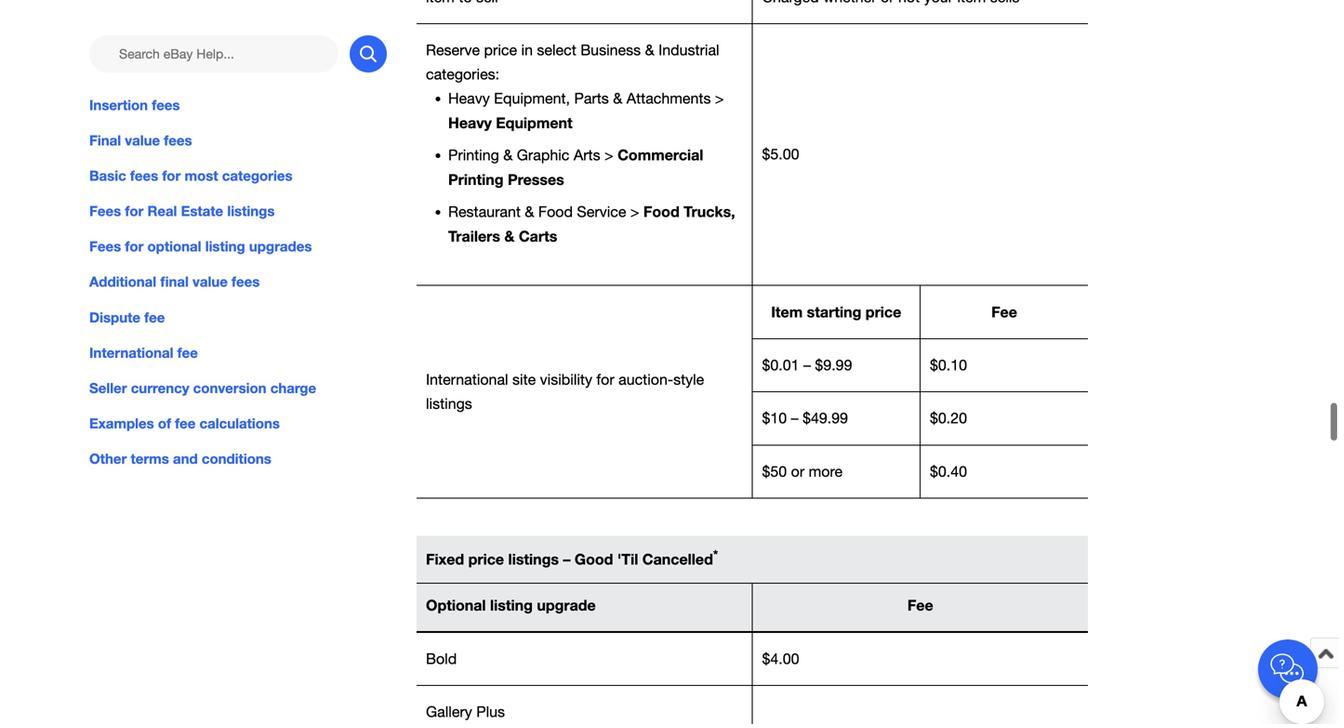 Task type: locate. For each thing, give the bounding box(es) containing it.
0 vertical spatial fee
[[992, 303, 1018, 321]]

optional listing upgrade
[[426, 597, 596, 614]]

0 vertical spatial value
[[125, 132, 160, 149]]

& right parts
[[613, 90, 623, 107]]

starting
[[807, 303, 862, 321]]

listing
[[205, 238, 245, 255], [490, 597, 533, 614]]

item starting price
[[771, 303, 902, 321]]

1 vertical spatial fees
[[89, 238, 121, 255]]

international
[[89, 345, 174, 361], [426, 371, 508, 388]]

conversion
[[193, 380, 267, 397]]

price right starting
[[866, 303, 902, 321]]

price right 'fixed'
[[469, 550, 504, 568]]

reserve price in select business & industrial categories:
[[426, 41, 720, 83]]

1 fees from the top
[[89, 203, 121, 220]]

0 horizontal spatial listing
[[205, 238, 245, 255]]

0 horizontal spatial >
[[605, 147, 614, 164]]

0 vertical spatial >
[[715, 90, 724, 107]]

> right arts
[[605, 147, 614, 164]]

price
[[484, 41, 517, 58], [866, 303, 902, 321], [469, 550, 504, 568]]

additional
[[89, 274, 156, 290]]

>
[[715, 90, 724, 107], [605, 147, 614, 164], [631, 203, 640, 221]]

food up carts
[[539, 203, 573, 221]]

– inside fixed price listings – good 'til cancelled *
[[563, 550, 571, 568]]

0 horizontal spatial value
[[125, 132, 160, 149]]

heavy
[[448, 90, 490, 107], [448, 114, 492, 132]]

&
[[645, 41, 655, 58], [613, 90, 623, 107], [504, 147, 513, 164], [525, 203, 534, 221], [505, 227, 515, 245]]

1 vertical spatial >
[[605, 147, 614, 164]]

– right $10
[[791, 410, 799, 427]]

0 horizontal spatial listings
[[227, 203, 275, 220]]

0 vertical spatial –
[[804, 357, 811, 374]]

fee
[[144, 309, 165, 326], [177, 345, 198, 361], [175, 415, 196, 432]]

2 horizontal spatial listings
[[508, 550, 559, 568]]

and
[[173, 451, 198, 467]]

1 horizontal spatial international
[[426, 371, 508, 388]]

price inside reserve price in select business & industrial categories:
[[484, 41, 517, 58]]

fee up international fee
[[144, 309, 165, 326]]

for right visibility
[[597, 371, 615, 388]]

cancelled
[[643, 550, 713, 568]]

dispute fee link
[[89, 307, 387, 328]]

2 vertical spatial >
[[631, 203, 640, 221]]

for
[[162, 168, 181, 184], [125, 203, 144, 220], [125, 238, 144, 255], [597, 371, 615, 388]]

0 vertical spatial fee
[[144, 309, 165, 326]]

dispute
[[89, 309, 140, 326]]

> right attachments at the top of the page
[[715, 90, 724, 107]]

fee
[[992, 303, 1018, 321], [908, 597, 934, 614]]

1 vertical spatial fee
[[908, 597, 934, 614]]

fees for fees for real estate listings
[[89, 203, 121, 220]]

value right final
[[193, 274, 228, 290]]

fee right the of
[[175, 415, 196, 432]]

2 printing from the top
[[448, 171, 504, 188]]

fees
[[152, 97, 180, 113], [164, 132, 192, 149], [130, 168, 158, 184], [232, 274, 260, 290]]

for left most
[[162, 168, 181, 184]]

gallery
[[426, 704, 472, 721]]

fees for fees for optional listing upgrades
[[89, 238, 121, 255]]

1 vertical spatial printing
[[448, 171, 504, 188]]

0 vertical spatial printing
[[448, 147, 499, 164]]

2 fees from the top
[[89, 238, 121, 255]]

*
[[713, 547, 718, 562]]

1 horizontal spatial listing
[[490, 597, 533, 614]]

parts
[[574, 90, 609, 107]]

international for international fee
[[89, 345, 174, 361]]

fees up "final value fees"
[[152, 97, 180, 113]]

price inside fixed price listings – good 'til cancelled *
[[469, 550, 504, 568]]

> inside heavy equipment, parts & attachments > heavy equipment
[[715, 90, 724, 107]]

> for commercial
[[605, 147, 614, 164]]

fees down basic
[[89, 203, 121, 220]]

examples
[[89, 415, 154, 432]]

fees
[[89, 203, 121, 220], [89, 238, 121, 255]]

2 horizontal spatial –
[[804, 357, 811, 374]]

$5.00
[[762, 146, 800, 163]]

> right service
[[631, 203, 640, 221]]

0 horizontal spatial fee
[[908, 597, 934, 614]]

$10
[[762, 410, 787, 427]]

0 vertical spatial international
[[89, 345, 174, 361]]

0 horizontal spatial –
[[563, 550, 571, 568]]

1 food from the left
[[644, 203, 680, 221]]

1 vertical spatial price
[[866, 303, 902, 321]]

0 horizontal spatial food
[[539, 203, 573, 221]]

additional final value fees
[[89, 274, 260, 290]]

– for $0.01
[[804, 357, 811, 374]]

international inside international site visibility for auction-style listings
[[426, 371, 508, 388]]

'til
[[618, 550, 638, 568]]

1 vertical spatial listings
[[426, 395, 472, 413]]

– left good
[[563, 550, 571, 568]]

0 horizontal spatial international
[[89, 345, 174, 361]]

value down insertion fees at the top left of the page
[[125, 132, 160, 149]]

listing down "fees for real estate listings" link
[[205, 238, 245, 255]]

final
[[89, 132, 121, 149]]

> for food
[[631, 203, 640, 221]]

fee up seller currency conversion charge
[[177, 345, 198, 361]]

1 vertical spatial international
[[426, 371, 508, 388]]

fees up additional
[[89, 238, 121, 255]]

1 horizontal spatial listings
[[426, 395, 472, 413]]

conditions
[[202, 451, 271, 467]]

1 vertical spatial –
[[791, 410, 799, 427]]

1 horizontal spatial value
[[193, 274, 228, 290]]

$50
[[762, 463, 787, 480]]

0 vertical spatial fees
[[89, 203, 121, 220]]

1 horizontal spatial food
[[644, 203, 680, 221]]

heavy equipment, parts & attachments > heavy equipment
[[448, 90, 724, 132]]

international down the dispute fee
[[89, 345, 174, 361]]

& right the business
[[645, 41, 655, 58]]

1 horizontal spatial >
[[631, 203, 640, 221]]

final value fees
[[89, 132, 192, 149]]

price left in
[[484, 41, 517, 58]]

$0.01
[[762, 357, 800, 374]]

in
[[521, 41, 533, 58]]

– right $0.01
[[804, 357, 811, 374]]

1 horizontal spatial –
[[791, 410, 799, 427]]

arts
[[574, 147, 601, 164]]

0 vertical spatial listing
[[205, 238, 245, 255]]

other terms and conditions
[[89, 451, 271, 467]]

& inside heavy equipment, parts & attachments > heavy equipment
[[613, 90, 623, 107]]

$50 or more
[[762, 463, 843, 480]]

& up carts
[[525, 203, 534, 221]]

1 vertical spatial fee
[[177, 345, 198, 361]]

international fee link
[[89, 343, 387, 363]]

2 vertical spatial price
[[469, 550, 504, 568]]

food left trucks,
[[644, 203, 680, 221]]

1 horizontal spatial fee
[[992, 303, 1018, 321]]

1 vertical spatial value
[[193, 274, 228, 290]]

food
[[644, 203, 680, 221], [539, 203, 573, 221]]

fees for optional listing upgrades link
[[89, 236, 387, 257]]

0 vertical spatial listings
[[227, 203, 275, 220]]

0 vertical spatial price
[[484, 41, 517, 58]]

plus
[[476, 704, 505, 721]]

gallery plus
[[426, 704, 505, 721]]

price for cancelled
[[469, 550, 504, 568]]

printing
[[448, 147, 499, 164], [448, 171, 504, 188]]

international left site on the bottom of page
[[426, 371, 508, 388]]

other terms and conditions link
[[89, 449, 387, 469]]

0 vertical spatial heavy
[[448, 90, 490, 107]]

value inside the additional final value fees link
[[193, 274, 228, 290]]

1 vertical spatial listing
[[490, 597, 533, 614]]

international inside the international fee link
[[89, 345, 174, 361]]

seller currency conversion charge link
[[89, 378, 387, 399]]

2 vertical spatial listings
[[508, 550, 559, 568]]

value
[[125, 132, 160, 149], [193, 274, 228, 290]]

2 vertical spatial –
[[563, 550, 571, 568]]

& left carts
[[505, 227, 515, 245]]

Search eBay Help... text field
[[89, 35, 339, 73]]

most
[[185, 168, 218, 184]]

currency
[[131, 380, 189, 397]]

listing left upgrade
[[490, 597, 533, 614]]

1 vertical spatial heavy
[[448, 114, 492, 132]]

seller currency conversion charge
[[89, 380, 316, 397]]

2 horizontal spatial >
[[715, 90, 724, 107]]

printing inside commercial printing presses
[[448, 171, 504, 188]]

restaurant & food service >
[[448, 203, 644, 221]]

final value fees link
[[89, 130, 387, 151]]



Task type: vqa. For each thing, say whether or not it's contained in the screenshot.
the 'Frame' for 2nd the Hope to deal with you again. Thank you. element from the top 154993637227 link
no



Task type: describe. For each thing, give the bounding box(es) containing it.
2 food from the left
[[539, 203, 573, 221]]

optional
[[426, 597, 486, 614]]

additional final value fees link
[[89, 272, 387, 292]]

trailers
[[448, 227, 500, 245]]

presses
[[508, 171, 564, 188]]

service
[[577, 203, 626, 221]]

food trucks, trailers & carts
[[448, 203, 736, 245]]

categories
[[222, 168, 293, 184]]

fixed
[[426, 550, 464, 568]]

basic fees for most categories
[[89, 168, 293, 184]]

value inside final value fees link
[[125, 132, 160, 149]]

equipment,
[[494, 90, 570, 107]]

$10 – $49.99
[[762, 410, 848, 427]]

auction-
[[619, 371, 674, 388]]

attachments
[[627, 90, 711, 107]]

& inside reserve price in select business & industrial categories:
[[645, 41, 655, 58]]

commercial printing presses
[[448, 146, 704, 188]]

printing & graphic arts >
[[448, 147, 618, 164]]

for left real in the top left of the page
[[125, 203, 144, 220]]

insertion
[[89, 97, 148, 113]]

fees down "final value fees"
[[130, 168, 158, 184]]

international for international site visibility for auction-style listings
[[426, 371, 508, 388]]

$9.99
[[815, 357, 853, 374]]

terms
[[131, 451, 169, 467]]

site
[[513, 371, 536, 388]]

insertion fees link
[[89, 95, 387, 115]]

visibility
[[540, 371, 593, 388]]

fees inside 'link'
[[152, 97, 180, 113]]

restaurant
[[448, 203, 521, 221]]

fees down fees for optional listing upgrades link
[[232, 274, 260, 290]]

item
[[771, 303, 803, 321]]

equipment
[[496, 114, 573, 132]]

$49.99
[[803, 410, 848, 427]]

$0.40
[[930, 463, 968, 480]]

basic fees for most categories link
[[89, 166, 387, 186]]

charge
[[270, 380, 316, 397]]

for up additional
[[125, 238, 144, 255]]

for inside international site visibility for auction-style listings
[[597, 371, 615, 388]]

commercial
[[618, 146, 704, 164]]

$4.00
[[762, 651, 800, 668]]

$0.01 – $9.99
[[762, 357, 853, 374]]

& left graphic
[[504, 147, 513, 164]]

good
[[575, 550, 613, 568]]

real
[[147, 203, 177, 220]]

fees for optional listing upgrades
[[89, 238, 312, 255]]

& inside food trucks, trailers & carts
[[505, 227, 515, 245]]

$0.10
[[930, 357, 968, 374]]

industrial
[[659, 41, 720, 58]]

listings inside fixed price listings – good 'til cancelled *
[[508, 550, 559, 568]]

or
[[791, 463, 805, 480]]

food inside food trucks, trailers & carts
[[644, 203, 680, 221]]

fixed price listings – good 'til cancelled *
[[426, 547, 718, 568]]

categories:
[[426, 66, 500, 83]]

fee for international fee
[[177, 345, 198, 361]]

reserve
[[426, 41, 480, 58]]

business
[[581, 41, 641, 58]]

select
[[537, 41, 577, 58]]

$0.20
[[930, 410, 968, 427]]

trucks,
[[684, 203, 736, 221]]

1 heavy from the top
[[448, 90, 490, 107]]

fees for real estate listings link
[[89, 201, 387, 222]]

2 vertical spatial fee
[[175, 415, 196, 432]]

final
[[160, 274, 189, 290]]

listings inside international site visibility for auction-style listings
[[426, 395, 472, 413]]

international site visibility for auction-style listings
[[426, 371, 704, 413]]

style
[[674, 371, 704, 388]]

estate
[[181, 203, 223, 220]]

– for $10
[[791, 410, 799, 427]]

optional
[[147, 238, 201, 255]]

calculations
[[200, 415, 280, 432]]

of
[[158, 415, 171, 432]]

international fee
[[89, 345, 198, 361]]

examples of fee calculations
[[89, 415, 280, 432]]

seller
[[89, 380, 127, 397]]

insertion fees
[[89, 97, 180, 113]]

2 heavy from the top
[[448, 114, 492, 132]]

examples of fee calculations link
[[89, 413, 387, 434]]

1 printing from the top
[[448, 147, 499, 164]]

upgrades
[[249, 238, 312, 255]]

dispute fee
[[89, 309, 165, 326]]

fee for dispute fee
[[144, 309, 165, 326]]

other
[[89, 451, 127, 467]]

more
[[809, 463, 843, 480]]

fees up the basic fees for most categories
[[164, 132, 192, 149]]

basic
[[89, 168, 126, 184]]

price for industrial
[[484, 41, 517, 58]]

graphic
[[517, 147, 570, 164]]

carts
[[519, 227, 558, 245]]

fees for real estate listings
[[89, 203, 275, 220]]



